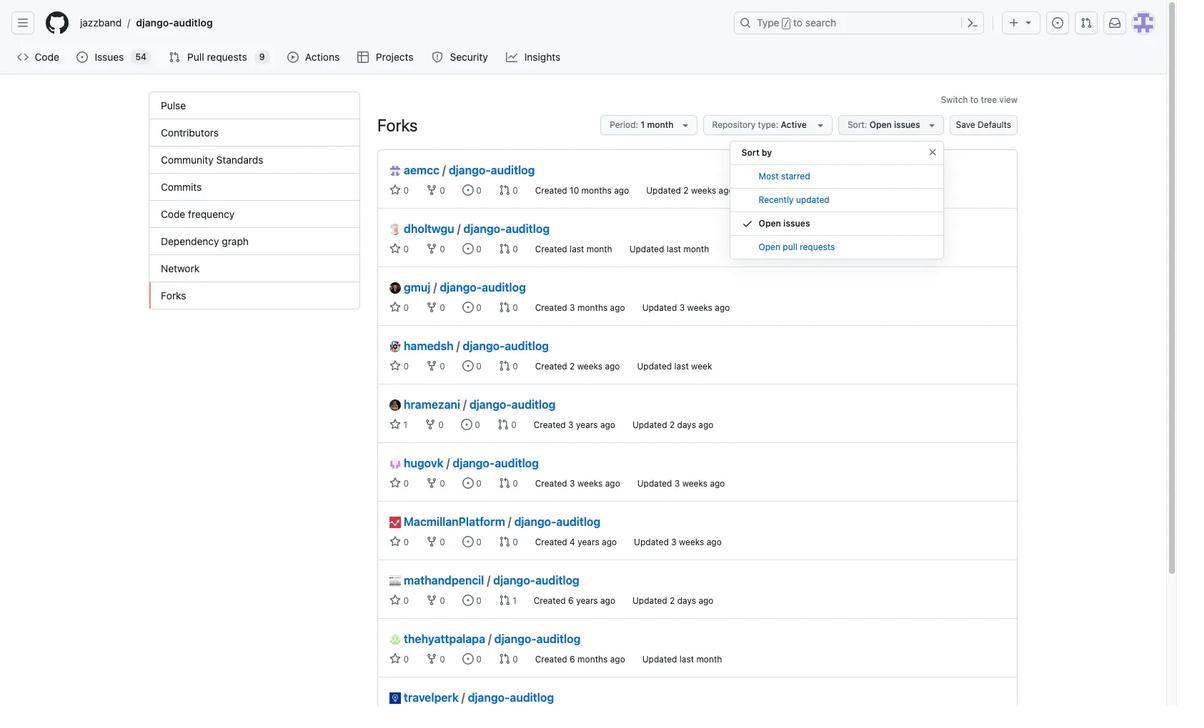 Task type: locate. For each thing, give the bounding box(es) containing it.
repo forked image down hamedsh
[[426, 360, 437, 372]]

recently updated link
[[730, 189, 943, 212]]

hramezani
[[404, 398, 460, 411]]

to left the tree
[[970, 94, 979, 105]]

1 horizontal spatial code
[[161, 208, 185, 220]]

/ django-auditlog for hamedsh
[[456, 339, 549, 352]]

/ right gmuj
[[433, 281, 437, 294]]

created left 10
[[535, 185, 567, 196]]

1 vertical spatial 6
[[570, 654, 575, 665]]

open left pull
[[759, 242, 780, 252]]

2 star image from the top
[[390, 243, 401, 254]]

/ for gmuj
[[433, 281, 437, 294]]

1 vertical spatial forks
[[161, 289, 186, 302]]

0 horizontal spatial code
[[35, 51, 59, 63]]

1 right "period:"
[[641, 119, 645, 130]]

open issues
[[759, 218, 810, 229]]

1 days from the top
[[677, 420, 696, 430]]

django-auditlog link for dholtwgu
[[463, 222, 550, 235]]

@mathandpencil image
[[390, 575, 401, 587]]

issue opened image for thehyattpalapa
[[462, 653, 474, 665]]

1 link down "@hramezani" icon
[[390, 419, 407, 430]]

/ inside jazzband / django-auditlog
[[127, 17, 130, 29]]

updated last month
[[629, 244, 709, 254], [642, 654, 722, 665]]

created
[[535, 185, 567, 196], [535, 244, 567, 254], [535, 302, 567, 313], [535, 361, 567, 372], [534, 420, 566, 430], [535, 478, 567, 489], [535, 537, 567, 547], [534, 595, 566, 606], [535, 654, 567, 665]]

django-auditlog link for hamedsh
[[463, 339, 549, 352]]

save
[[956, 119, 975, 130]]

1 repo forked image from the top
[[426, 302, 437, 313]]

2 vertical spatial open
[[759, 242, 780, 252]]

standards
[[216, 154, 263, 166]]

created 3 years ago
[[534, 420, 615, 430]]

forks link
[[149, 282, 359, 309]]

active
[[781, 119, 807, 130]]

star image down @hamedsh 'icon'
[[390, 360, 401, 372]]

mathandpencil link
[[390, 572, 484, 589]]

repo forked image for dholtwgu
[[426, 243, 437, 254]]

table image
[[358, 51, 369, 63]]

0 horizontal spatial 1
[[401, 420, 407, 430]]

1 horizontal spatial triangle down image
[[926, 119, 937, 131]]

django- right hramezani
[[469, 398, 511, 411]]

years for macmillanplatform
[[578, 537, 599, 547]]

repo forked image down macmillanplatform link
[[426, 536, 437, 547]]

0 vertical spatial updated last month
[[629, 244, 709, 254]]

0 vertical spatial open
[[870, 119, 892, 130]]

star image for hamedsh
[[390, 360, 401, 372]]

django- right hugovk
[[453, 457, 495, 470]]

1 vertical spatial updated last month
[[642, 654, 722, 665]]

repo forked image for macmillanplatform
[[426, 536, 437, 547]]

0 horizontal spatial issues
[[783, 218, 810, 229]]

0 horizontal spatial to
[[793, 16, 803, 29]]

6
[[568, 595, 574, 606], [570, 654, 575, 665]]

/ right mathandpencil
[[487, 574, 490, 587]]

auditlog
[[173, 16, 213, 29], [491, 164, 535, 177], [506, 222, 550, 235], [482, 281, 526, 294], [505, 339, 549, 352], [511, 398, 556, 411], [495, 457, 539, 470], [556, 515, 600, 528], [535, 574, 579, 587], [536, 633, 581, 645], [510, 691, 554, 704]]

django- for thehyattpalapa
[[494, 633, 536, 645]]

created left the 4
[[535, 537, 567, 547]]

django-auditlog link for mathandpencil
[[493, 574, 579, 587]]

1 horizontal spatial issues
[[894, 119, 920, 130]]

last for thehyattpalapa
[[680, 654, 694, 665]]

week
[[691, 361, 712, 372]]

security link
[[426, 46, 495, 68]]

1 vertical spatial days
[[677, 595, 696, 606]]

/ django-auditlog for travelperk
[[462, 691, 554, 704]]

django- for macmillanplatform
[[514, 515, 556, 528]]

0 vertical spatial 6
[[568, 595, 574, 606]]

forks down network
[[161, 289, 186, 302]]

django-auditlog link for gmuj
[[440, 281, 526, 294]]

/ django-auditlog for hramezani
[[463, 398, 556, 411]]

code down commits
[[161, 208, 185, 220]]

repo forked image down hugovk
[[426, 477, 437, 489]]

created 3 months ago
[[535, 302, 625, 313]]

created down created 6 years ago
[[535, 654, 567, 665]]

git pull request image for mathandpencil
[[499, 595, 510, 606]]

pull requests
[[187, 51, 247, 63]]

git pull request image
[[1081, 17, 1092, 29], [169, 51, 180, 63], [499, 243, 510, 254], [499, 595, 510, 606], [499, 653, 510, 665]]

2 vertical spatial years
[[576, 595, 598, 606]]

created for thehyattpalapa
[[535, 654, 567, 665]]

recently updated
[[759, 194, 830, 205]]

code frequency
[[161, 208, 235, 220]]

created for dholtwgu
[[535, 244, 567, 254]]

created down created 2 weeks ago
[[534, 420, 566, 430]]

1 vertical spatial open
[[759, 218, 781, 229]]

type:
[[758, 119, 778, 130]]

code inside 'code frequency' link
[[161, 208, 185, 220]]

repo forked image
[[426, 184, 437, 196], [426, 243, 437, 254], [426, 360, 437, 372], [425, 419, 436, 430], [426, 477, 437, 489], [426, 595, 437, 606]]

open pull requests
[[759, 242, 835, 252]]

1 vertical spatial months
[[577, 302, 608, 313]]

updated for hamedsh
[[637, 361, 672, 372]]

forks up the @aemcc icon
[[377, 115, 418, 135]]

graph
[[222, 235, 249, 247]]

triangle down image
[[815, 119, 826, 131], [926, 119, 937, 131]]

star image down @thehyattpalapa 'image'
[[390, 653, 401, 665]]

1 link left created 6 years ago
[[499, 595, 517, 606]]

1 vertical spatial issues
[[783, 218, 810, 229]]

django- up created 4 years ago
[[514, 515, 556, 528]]

jazzband link
[[74, 11, 127, 34]]

0 vertical spatial to
[[793, 16, 803, 29]]

1 down "@hramezani" icon
[[401, 420, 407, 430]]

repo forked image down gmuj
[[426, 302, 437, 313]]

issue opened image for hamedsh
[[462, 360, 474, 372]]

open for open pull requests
[[759, 242, 780, 252]]

menu containing most starred
[[730, 165, 943, 259]]

macmillanplatform
[[404, 515, 505, 528]]

1 horizontal spatial 1
[[510, 595, 517, 606]]

open right sort: on the top right
[[870, 119, 892, 130]]

years for hramezani
[[576, 420, 598, 430]]

1 vertical spatial 1
[[401, 420, 407, 430]]

1 triangle down image from the left
[[815, 119, 826, 131]]

1 horizontal spatial forks
[[377, 115, 418, 135]]

0 vertical spatial updated 2 days ago
[[632, 420, 714, 430]]

5 star image from the top
[[390, 477, 401, 489]]

0
[[401, 185, 409, 196], [437, 185, 445, 196], [474, 185, 482, 196], [510, 185, 518, 196], [401, 244, 409, 254], [437, 244, 445, 254], [474, 244, 482, 254], [510, 244, 518, 254], [401, 302, 409, 313], [437, 302, 445, 313], [474, 302, 482, 313], [510, 302, 518, 313], [401, 361, 409, 372], [437, 361, 445, 372], [474, 361, 482, 372], [510, 361, 518, 372], [436, 420, 444, 430], [472, 420, 480, 430], [509, 420, 517, 430], [401, 478, 409, 489], [437, 478, 445, 489], [474, 478, 482, 489], [510, 478, 518, 489], [401, 537, 409, 547], [437, 537, 445, 547], [474, 537, 482, 547], [510, 537, 518, 547], [401, 595, 409, 606], [437, 595, 445, 606], [474, 595, 482, 606], [401, 654, 409, 665], [437, 654, 445, 665], [474, 654, 482, 665], [510, 654, 518, 665]]

1 vertical spatial updated 3 weeks ago
[[637, 478, 725, 489]]

star image down the @macmillanplatform icon
[[390, 536, 401, 547]]

sort by
[[742, 147, 772, 158]]

homepage image
[[46, 11, 69, 34]]

issues right sort: on the top right
[[894, 119, 920, 130]]

django- for aemcc
[[449, 164, 491, 177]]

open
[[870, 119, 892, 130], [759, 218, 781, 229], [759, 242, 780, 252]]

repo forked image down hramezani
[[425, 419, 436, 430]]

created down 'created 3 years ago'
[[535, 478, 567, 489]]

django-auditlog link for travelperk
[[468, 691, 554, 704]]

0 vertical spatial days
[[677, 420, 696, 430]]

/ django-auditlog
[[442, 164, 535, 177], [457, 222, 550, 235], [433, 281, 526, 294], [456, 339, 549, 352], [463, 398, 556, 411], [446, 457, 539, 470], [508, 515, 600, 528], [487, 574, 579, 587], [488, 633, 581, 645], [462, 691, 554, 704]]

triangle down image right plus icon at the top
[[1023, 16, 1034, 28]]

network
[[161, 262, 200, 274]]

django- right gmuj
[[440, 281, 482, 294]]

2 repo forked image from the top
[[426, 536, 437, 547]]

star image for dholtwgu
[[390, 243, 401, 254]]

months down created 6 years ago
[[578, 654, 608, 665]]

macmillanplatform link
[[390, 513, 505, 530]]

months right 10
[[581, 185, 612, 196]]

0 vertical spatial updated 3 weeks ago
[[642, 302, 730, 313]]

updated for mathandpencil
[[633, 595, 667, 606]]

aemcc
[[404, 164, 440, 177]]

2 vertical spatial updated 3 weeks ago
[[634, 537, 722, 547]]

check image
[[742, 218, 753, 229]]

0 vertical spatial 1
[[641, 119, 645, 130]]

star image down @dholtwgu icon
[[390, 243, 401, 254]]

repo forked image down "aemcc"
[[426, 184, 437, 196]]

@hugovk image
[[390, 458, 401, 470]]

most
[[759, 171, 779, 182]]

django-
[[136, 16, 173, 29], [449, 164, 491, 177], [463, 222, 506, 235], [440, 281, 482, 294], [463, 339, 505, 352], [469, 398, 511, 411], [453, 457, 495, 470], [514, 515, 556, 528], [493, 574, 535, 587], [494, 633, 536, 645], [468, 691, 510, 704]]

0 vertical spatial forks
[[377, 115, 418, 135]]

3 repo forked image from the top
[[426, 653, 437, 665]]

/ django-auditlog for macmillanplatform
[[508, 515, 600, 528]]

/ right jazzband
[[127, 17, 130, 29]]

2 vertical spatial repo forked image
[[426, 653, 437, 665]]

forks
[[377, 115, 418, 135], [161, 289, 186, 302]]

star image down @mathandpencil image
[[390, 595, 401, 606]]

1 horizontal spatial requests
[[800, 242, 835, 252]]

0 vertical spatial years
[[576, 420, 598, 430]]

/ right macmillanplatform
[[508, 515, 511, 528]]

2 for mathandpencil
[[670, 595, 675, 606]]

repo forked image for thehyattpalapa
[[426, 653, 437, 665]]

list
[[74, 11, 725, 34]]

1 link
[[390, 419, 407, 430], [499, 595, 517, 606]]

auditlog for hugovk
[[495, 457, 539, 470]]

/ right hramezani
[[463, 398, 467, 411]]

0 vertical spatial repo forked image
[[426, 302, 437, 313]]

1 vertical spatial repo forked image
[[426, 536, 437, 547]]

1 horizontal spatial 1 link
[[499, 595, 517, 606]]

requests right pull
[[800, 242, 835, 252]]

code inside code link
[[35, 51, 59, 63]]

created for hugovk
[[535, 478, 567, 489]]

django-auditlog link for macmillanplatform
[[514, 515, 600, 528]]

1 vertical spatial requests
[[800, 242, 835, 252]]

created down created last month
[[535, 302, 567, 313]]

django- right dholtwgu
[[463, 222, 506, 235]]

created 4 years ago
[[535, 537, 617, 547]]

@hamedsh image
[[390, 341, 401, 352]]

issue opened image for aemcc
[[462, 184, 474, 196]]

6 down created 6 years ago
[[570, 654, 575, 665]]

created up 'created 3 years ago'
[[535, 361, 567, 372]]

0 vertical spatial requests
[[207, 51, 247, 63]]

git pull request image for gmuj
[[499, 302, 510, 313]]

projects
[[376, 51, 414, 63]]

auditlog for mathandpencil
[[535, 574, 579, 587]]

auditlog inside jazzband / django-auditlog
[[173, 16, 213, 29]]

1
[[641, 119, 645, 130], [401, 420, 407, 430], [510, 595, 517, 606]]

django- up the created 6 months ago
[[494, 633, 536, 645]]

/ right hugovk
[[446, 457, 450, 470]]

@macmillanplatform image
[[390, 517, 401, 528]]

years up created 3 weeks ago
[[576, 420, 598, 430]]

open for open issues
[[759, 218, 781, 229]]

8 star image from the top
[[390, 653, 401, 665]]

2 vertical spatial 1
[[510, 595, 517, 606]]

issues up open pull requests on the top right of page
[[783, 218, 810, 229]]

1 horizontal spatial to
[[970, 94, 979, 105]]

/ right "aemcc"
[[442, 164, 446, 177]]

1 left created 6 years ago
[[510, 595, 517, 606]]

/ for aemcc
[[442, 164, 446, 177]]

menu
[[730, 165, 943, 259]]

open right check image
[[759, 218, 781, 229]]

django-auditlog link for hugovk
[[453, 457, 539, 470]]

repo forked image down thehyattpalapa link
[[426, 653, 437, 665]]

0 horizontal spatial requests
[[207, 51, 247, 63]]

thehyattpalapa
[[404, 633, 485, 645]]

git pull request image
[[499, 184, 510, 196], [499, 302, 510, 313], [499, 360, 510, 372], [497, 419, 509, 430], [499, 477, 510, 489], [499, 536, 510, 547]]

star image down @hugovk image at the bottom left of the page
[[390, 477, 401, 489]]

django- for travelperk
[[468, 691, 510, 704]]

created 6 years ago
[[534, 595, 615, 606]]

plus image
[[1008, 17, 1020, 29]]

git pull request image for dholtwgu
[[499, 243, 510, 254]]

auditlog for thehyattpalapa
[[536, 633, 581, 645]]

insights element
[[149, 91, 360, 309]]

repo forked image for gmuj
[[426, 302, 437, 313]]

issue opened image for mathandpencil
[[462, 595, 474, 606]]

actions link
[[281, 46, 346, 68]]

graph image
[[506, 51, 518, 63]]

1 vertical spatial code
[[161, 208, 185, 220]]

years up the created 6 months ago
[[576, 595, 598, 606]]

search
[[805, 16, 836, 29]]

years right the 4
[[578, 537, 599, 547]]

3 star image from the top
[[390, 302, 401, 313]]

updated for thehyattpalapa
[[642, 654, 677, 665]]

sort: open issues
[[848, 119, 920, 130]]

repo forked image down dholtwgu
[[426, 243, 437, 254]]

days for hramezani
[[677, 420, 696, 430]]

star image
[[390, 184, 401, 196], [390, 243, 401, 254], [390, 302, 401, 313], [390, 360, 401, 372], [390, 477, 401, 489], [390, 536, 401, 547], [390, 595, 401, 606], [390, 653, 401, 665]]

gmuj
[[404, 281, 431, 294]]

1 vertical spatial years
[[578, 537, 599, 547]]

2 days from the top
[[677, 595, 696, 606]]

weeks for macmillanplatform
[[679, 537, 704, 547]]

community standards
[[161, 154, 263, 166]]

0 vertical spatial months
[[581, 185, 612, 196]]

triangle down image
[[1023, 16, 1034, 28], [679, 119, 691, 131]]

forks inside 'link'
[[161, 289, 186, 302]]

travelperk
[[404, 691, 459, 704]]

weeks for hugovk
[[682, 478, 708, 489]]

git pull request image for aemcc
[[499, 184, 510, 196]]

triangle down image right the active
[[815, 119, 826, 131]]

/ right type
[[784, 19, 789, 29]]

git pull request image for hugovk
[[499, 477, 510, 489]]

requests right the pull
[[207, 51, 247, 63]]

0 horizontal spatial forks
[[161, 289, 186, 302]]

created for mathandpencil
[[534, 595, 566, 606]]

git pull request image for thehyattpalapa
[[499, 653, 510, 665]]

issues
[[894, 119, 920, 130], [783, 218, 810, 229]]

list containing jazzband
[[74, 11, 725, 34]]

updated 2 days ago for mathandpencil
[[633, 595, 714, 606]]

repo forked image
[[426, 302, 437, 313], [426, 536, 437, 547], [426, 653, 437, 665]]

triangle down image for active
[[815, 119, 826, 131]]

months up created 2 weeks ago
[[577, 302, 608, 313]]

/ right the travelperk
[[462, 691, 465, 704]]

month
[[647, 119, 674, 130], [587, 244, 612, 254], [683, 244, 709, 254], [696, 654, 722, 665]]

django- right "aemcc"
[[449, 164, 491, 177]]

sort
[[742, 147, 759, 158]]

created down created 4 years ago
[[534, 595, 566, 606]]

django- inside jazzband / django-auditlog
[[136, 16, 173, 29]]

years
[[576, 420, 598, 430], [578, 537, 599, 547], [576, 595, 598, 606]]

/ right hamedsh
[[456, 339, 460, 352]]

1 vertical spatial triangle down image
[[679, 119, 691, 131]]

period: 1 month
[[610, 119, 674, 130]]

/ right the thehyattpalapa on the bottom left of page
[[488, 633, 492, 645]]

@dholtwgu image
[[390, 224, 401, 235]]

0 vertical spatial code
[[35, 51, 59, 63]]

code right code icon
[[35, 51, 59, 63]]

dependency
[[161, 235, 219, 247]]

code
[[35, 51, 59, 63], [161, 208, 185, 220]]

django- right the travelperk
[[468, 691, 510, 704]]

updated 3 weeks ago for hugovk
[[637, 478, 725, 489]]

star image for macmillanplatform
[[390, 536, 401, 547]]

triangle down image right period: 1 month
[[679, 119, 691, 131]]

6 down the 4
[[568, 595, 574, 606]]

triangle down image up close menu image
[[926, 119, 937, 131]]

repo forked image down mathandpencil 'link'
[[426, 595, 437, 606]]

updated 3 weeks ago
[[642, 302, 730, 313], [637, 478, 725, 489], [634, 537, 722, 547]]

django- for hamedsh
[[463, 339, 505, 352]]

contributors
[[161, 127, 219, 139]]

ago
[[614, 185, 629, 196], [719, 185, 734, 196], [610, 302, 625, 313], [715, 302, 730, 313], [605, 361, 620, 372], [600, 420, 615, 430], [698, 420, 714, 430], [605, 478, 620, 489], [710, 478, 725, 489], [602, 537, 617, 547], [707, 537, 722, 547], [600, 595, 615, 606], [699, 595, 714, 606], [610, 654, 625, 665]]

4 star image from the top
[[390, 360, 401, 372]]

updated
[[796, 194, 830, 205]]

created 2 weeks ago
[[535, 361, 620, 372]]

0 horizontal spatial triangle down image
[[815, 119, 826, 131]]

django- up 54
[[136, 16, 173, 29]]

7 star image from the top
[[390, 595, 401, 606]]

django-auditlog link for aemcc
[[449, 164, 535, 177]]

to left search at the top of the page
[[793, 16, 803, 29]]

django- right hamedsh
[[463, 339, 505, 352]]

updated for hramezani
[[632, 420, 667, 430]]

/ django-auditlog for thehyattpalapa
[[488, 633, 581, 645]]

star image down @gmuj image
[[390, 302, 401, 313]]

/ django-auditlog for hugovk
[[446, 457, 539, 470]]

git pull request image for hamedsh
[[499, 360, 510, 372]]

months for thehyattpalapa
[[578, 654, 608, 665]]

created up created 3 months ago
[[535, 244, 567, 254]]

1 horizontal spatial triangle down image
[[1023, 16, 1034, 28]]

1 star image from the top
[[390, 184, 401, 196]]

issue opened image
[[462, 184, 474, 196], [462, 360, 474, 372], [461, 419, 472, 430], [462, 477, 474, 489]]

to
[[793, 16, 803, 29], [970, 94, 979, 105]]

star image for aemcc
[[390, 184, 401, 196]]

updated for macmillanplatform
[[634, 537, 669, 547]]

auditlog for hamedsh
[[505, 339, 549, 352]]

star image down the @aemcc icon
[[390, 184, 401, 196]]

created 3 weeks ago
[[535, 478, 620, 489]]

2 vertical spatial months
[[578, 654, 608, 665]]

0 vertical spatial 1 link
[[390, 419, 407, 430]]

2 triangle down image from the left
[[926, 119, 937, 131]]

issue opened image
[[1052, 17, 1063, 29], [77, 51, 88, 63], [462, 243, 474, 254], [462, 302, 474, 313], [462, 536, 474, 547], [462, 595, 474, 606], [462, 653, 474, 665]]

6 star image from the top
[[390, 536, 401, 547]]

type / to search
[[757, 16, 836, 29]]

1 vertical spatial updated 2 days ago
[[633, 595, 714, 606]]

django- up created 6 years ago
[[493, 574, 535, 587]]

updated for aemcc
[[646, 185, 681, 196]]

issue opened image for hramezani
[[461, 419, 472, 430]]

repo forked image for hamedsh
[[426, 360, 437, 372]]

0 link
[[390, 184, 409, 196], [426, 184, 445, 196], [462, 184, 482, 196], [499, 184, 518, 196], [390, 243, 409, 254], [426, 243, 445, 254], [462, 243, 482, 254], [499, 243, 518, 254], [390, 302, 409, 313], [426, 302, 445, 313], [462, 302, 482, 313], [499, 302, 518, 313], [390, 360, 409, 372], [426, 360, 445, 372], [462, 360, 482, 372], [499, 360, 518, 372], [425, 419, 444, 430], [461, 419, 480, 430], [497, 419, 517, 430], [390, 477, 409, 489], [426, 477, 445, 489], [462, 477, 482, 489], [499, 477, 518, 489], [390, 536, 409, 547], [426, 536, 445, 547], [462, 536, 482, 547], [499, 536, 518, 547], [390, 595, 409, 606], [426, 595, 445, 606], [462, 595, 482, 606], [390, 653, 409, 665], [426, 653, 445, 665], [462, 653, 482, 665], [499, 653, 518, 665]]

/ right dholtwgu
[[457, 222, 461, 235]]



Task type: describe. For each thing, give the bounding box(es) containing it.
weeks for aemcc
[[691, 185, 716, 196]]

hugovk link
[[390, 455, 444, 472]]

projects link
[[352, 46, 420, 68]]

switch to tree view link
[[941, 94, 1018, 105]]

issue opened image for dholtwgu
[[462, 243, 474, 254]]

2 horizontal spatial 1
[[641, 119, 645, 130]]

/ django-auditlog for gmuj
[[433, 281, 526, 294]]

created last month
[[535, 244, 612, 254]]

repository
[[712, 119, 756, 130]]

tree
[[981, 94, 997, 105]]

created for hamedsh
[[535, 361, 567, 372]]

updated last month for dholtwgu
[[629, 244, 709, 254]]

@hramezani image
[[390, 400, 401, 411]]

auditlog for dholtwgu
[[506, 222, 550, 235]]

notifications image
[[1109, 17, 1121, 29]]

/ for thehyattpalapa
[[488, 633, 492, 645]]

pull
[[187, 51, 204, 63]]

updated 2 weeks ago
[[646, 185, 734, 196]]

star image
[[390, 419, 401, 430]]

10
[[570, 185, 579, 196]]

auditlog for macmillanplatform
[[556, 515, 600, 528]]

by
[[762, 147, 772, 158]]

repo forked image for aemcc
[[426, 184, 437, 196]]

/ for travelperk
[[462, 691, 465, 704]]

switch
[[941, 94, 968, 105]]

years for mathandpencil
[[576, 595, 598, 606]]

auditlog for hramezani
[[511, 398, 556, 411]]

weeks for gmuj
[[687, 302, 712, 313]]

jazzband / django-auditlog
[[80, 16, 213, 29]]

community
[[161, 154, 214, 166]]

django-auditlog link for hramezani
[[469, 398, 556, 411]]

@gmuj image
[[390, 282, 401, 294]]

pulse link
[[149, 92, 359, 119]]

created 6 months ago
[[535, 654, 625, 665]]

repo forked image for hramezani
[[425, 419, 436, 430]]

repo forked image for mathandpencil
[[426, 595, 437, 606]]

starred
[[781, 171, 810, 182]]

hugovk
[[404, 457, 444, 470]]

updated 2 days ago for hramezani
[[632, 420, 714, 430]]

command palette image
[[967, 17, 978, 29]]

/ for hamedsh
[[456, 339, 460, 352]]

@thehyattpalapa image
[[390, 634, 401, 645]]

updated for hugovk
[[637, 478, 672, 489]]

recently
[[759, 194, 794, 205]]

save defaults
[[956, 119, 1011, 130]]

open pull requests link
[[730, 236, 943, 259]]

1 vertical spatial to
[[970, 94, 979, 105]]

2 for hramezani
[[670, 420, 675, 430]]

star image for mathandpencil
[[390, 595, 401, 606]]

@aemcc image
[[390, 165, 401, 177]]

last for hamedsh
[[674, 361, 689, 372]]

git pull request image for macmillanplatform
[[499, 536, 510, 547]]

auditlog for aemcc
[[491, 164, 535, 177]]

6 for mathandpencil
[[568, 595, 574, 606]]

switch to tree view
[[941, 94, 1018, 105]]

defaults
[[978, 119, 1011, 130]]

security
[[450, 51, 488, 63]]

repo forked image for hugovk
[[426, 477, 437, 489]]

sort:
[[848, 119, 867, 130]]

save defaults button
[[950, 115, 1018, 135]]

4
[[570, 537, 575, 547]]

type
[[757, 16, 779, 29]]

network link
[[149, 255, 359, 282]]

code image
[[17, 51, 29, 63]]

actions
[[305, 51, 340, 63]]

/ django-auditlog for mathandpencil
[[487, 574, 579, 587]]

dependency graph link
[[149, 228, 359, 255]]

54
[[135, 51, 147, 62]]

pulse
[[161, 99, 186, 111]]

/ for dholtwgu
[[457, 222, 461, 235]]

commits
[[161, 181, 202, 193]]

django- for mathandpencil
[[493, 574, 535, 587]]

most starred link
[[730, 165, 943, 189]]

close menu image
[[927, 147, 938, 158]]

code link
[[11, 46, 65, 68]]

issues inside menu
[[783, 218, 810, 229]]

updated last month for thehyattpalapa
[[642, 654, 722, 665]]

git pull request image for hramezani
[[497, 419, 509, 430]]

mathandpencil
[[404, 574, 484, 587]]

2 for aemcc
[[683, 185, 689, 196]]

period:
[[610, 119, 638, 130]]

thehyattpalapa link
[[390, 630, 485, 648]]

1 vertical spatial 1 link
[[499, 595, 517, 606]]

auditlog for gmuj
[[482, 281, 526, 294]]

play image
[[287, 51, 298, 63]]

shield image
[[432, 51, 443, 63]]

requests inside menu
[[800, 242, 835, 252]]

created for hramezani
[[534, 420, 566, 430]]

updated last week
[[637, 361, 712, 372]]

@travelperk image
[[390, 693, 401, 704]]

created 10 months ago
[[535, 185, 629, 196]]

/ inside type / to search
[[784, 19, 789, 29]]

star image for gmuj
[[390, 302, 401, 313]]

most starred
[[759, 171, 810, 182]]

aemcc link
[[390, 162, 440, 179]]

/ for mathandpencil
[[487, 574, 490, 587]]

9
[[259, 51, 265, 62]]

gmuj link
[[390, 279, 431, 296]]

dependency graph
[[161, 235, 249, 247]]

code for code frequency
[[161, 208, 185, 220]]

0 horizontal spatial 1 link
[[390, 419, 407, 430]]

months for aemcc
[[581, 185, 612, 196]]

/ django-auditlog for aemcc
[[442, 164, 535, 177]]

django-auditlog link for thehyattpalapa
[[494, 633, 581, 645]]

django- for hramezani
[[469, 398, 511, 411]]

last for dholtwgu
[[667, 244, 681, 254]]

commits link
[[149, 174, 359, 201]]

django- for gmuj
[[440, 281, 482, 294]]

code for code
[[35, 51, 59, 63]]

issues
[[95, 51, 124, 63]]

star image for thehyattpalapa
[[390, 653, 401, 665]]

insights
[[524, 51, 561, 63]]

/ django-auditlog for dholtwgu
[[457, 222, 550, 235]]

open issues link
[[730, 212, 943, 236]]

hramezani link
[[390, 396, 460, 413]]

travelperk link
[[390, 689, 459, 706]]

0 horizontal spatial triangle down image
[[679, 119, 691, 131]]

updated for gmuj
[[642, 302, 677, 313]]

0 vertical spatial triangle down image
[[1023, 16, 1034, 28]]

created for gmuj
[[535, 302, 567, 313]]

insights link
[[500, 46, 567, 68]]

hamedsh
[[404, 339, 454, 352]]

dholtwgu
[[404, 222, 454, 235]]

jazzband
[[80, 16, 122, 29]]

hamedsh link
[[390, 337, 454, 354]]

/ for hugovk
[[446, 457, 450, 470]]

repository type: active
[[712, 119, 809, 130]]

0 vertical spatial issues
[[894, 119, 920, 130]]

months for gmuj
[[577, 302, 608, 313]]

contributors link
[[149, 119, 359, 147]]

issue opened image for macmillanplatform
[[462, 536, 474, 547]]

created for aemcc
[[535, 185, 567, 196]]

updated 3 weeks ago for macmillanplatform
[[634, 537, 722, 547]]

dholtwgu link
[[390, 220, 454, 237]]

code frequency link
[[149, 201, 359, 228]]

view
[[999, 94, 1018, 105]]

updated 3 weeks ago for gmuj
[[642, 302, 730, 313]]

community standards link
[[149, 147, 359, 174]]

frequency
[[188, 208, 235, 220]]

django- for hugovk
[[453, 457, 495, 470]]



Task type: vqa. For each thing, say whether or not it's contained in the screenshot.


